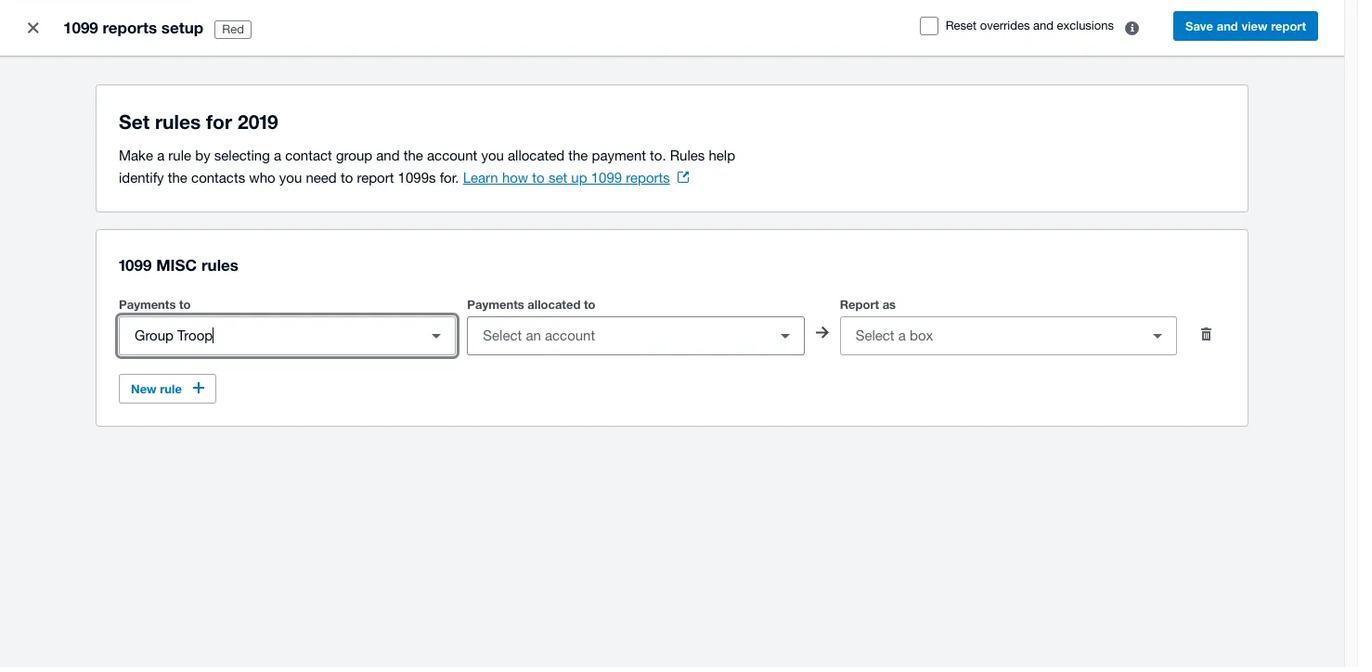 Task type: locate. For each thing, give the bounding box(es) containing it.
make a rule by selecting a contact group and the account you allocated the payment to. rules help identify the contacts who you need to report 1099s for.
[[119, 148, 736, 186]]

report right view
[[1272, 19, 1307, 33]]

view
[[1242, 19, 1268, 33]]

rules
[[155, 111, 201, 134], [201, 255, 239, 275]]

payments to
[[119, 297, 191, 312]]

1 horizontal spatial you
[[481, 148, 504, 163]]

1099 misc rules
[[119, 255, 239, 275]]

1 horizontal spatial report
[[1272, 19, 1307, 33]]

set
[[549, 170, 568, 186]]

0 horizontal spatial and
[[376, 148, 400, 163]]

0 vertical spatial rules
[[155, 111, 201, 134]]

1099 down 'payment'
[[591, 170, 622, 186]]

and left view
[[1217, 19, 1239, 33]]

account
[[427, 148, 478, 163]]

you
[[481, 148, 504, 163], [279, 170, 302, 186]]

a up who
[[274, 148, 281, 163]]

rules left for
[[155, 111, 201, 134]]

0 vertical spatial allocated
[[508, 148, 565, 163]]

rules
[[670, 148, 705, 163]]

selecting
[[214, 148, 270, 163]]

reports down to.
[[626, 170, 670, 186]]

report
[[1272, 19, 1307, 33], [357, 170, 394, 186]]

you up 'learn'
[[481, 148, 504, 163]]

payments for payments to
[[119, 297, 176, 312]]

allocated
[[508, 148, 565, 163], [528, 297, 581, 312]]

1099 for 1099 misc rules
[[119, 255, 152, 275]]

1 horizontal spatial payments
[[467, 297, 524, 312]]

1099 for 1099 reports setup
[[63, 18, 98, 37]]

0 horizontal spatial 1099
[[63, 18, 98, 37]]

report as
[[840, 297, 896, 312]]

0 vertical spatial you
[[481, 148, 504, 163]]

reports
[[103, 18, 157, 37], [626, 170, 670, 186]]

up
[[571, 170, 587, 186]]

set rules for 2019
[[119, 111, 278, 134]]

rule right new
[[160, 382, 182, 397]]

exclusions
[[1057, 19, 1114, 33]]

0 vertical spatial rule
[[168, 148, 191, 163]]

0 horizontal spatial the
[[168, 170, 188, 186]]

rules right misc at the left top of page
[[201, 255, 239, 275]]

1099 right close rules image
[[63, 18, 98, 37]]

you right who
[[279, 170, 302, 186]]

reports left setup
[[103, 18, 157, 37]]

save and view report
[[1186, 19, 1307, 33]]

allocated inside make a rule by selecting a contact group and the account you allocated the payment to. rules help identify the contacts who you need to report 1099s for.
[[508, 148, 565, 163]]

1 vertical spatial rule
[[160, 382, 182, 397]]

0 horizontal spatial report
[[357, 170, 394, 186]]

1099 left misc at the left top of page
[[119, 255, 152, 275]]

to down group
[[341, 170, 353, 186]]

and right group
[[376, 148, 400, 163]]

0 horizontal spatial payments
[[119, 297, 176, 312]]

allocated up payments allocated to field
[[528, 297, 581, 312]]

1 horizontal spatial a
[[274, 148, 281, 163]]

1 a from the left
[[157, 148, 165, 163]]

the
[[404, 148, 423, 163], [569, 148, 588, 163], [168, 170, 188, 186]]

0 vertical spatial 1099
[[63, 18, 98, 37]]

1 horizontal spatial 1099
[[119, 255, 152, 275]]

reset
[[946, 19, 977, 33]]

the up 1099s
[[404, 148, 423, 163]]

1 vertical spatial 1099
[[591, 170, 622, 186]]

allocated up the how
[[508, 148, 565, 163]]

the up the up
[[569, 148, 588, 163]]

for
[[206, 111, 232, 134]]

2 horizontal spatial and
[[1217, 19, 1239, 33]]

1 payments from the left
[[119, 297, 176, 312]]

2 horizontal spatial 1099
[[591, 170, 622, 186]]

1099s
[[398, 170, 436, 186]]

1 vertical spatial rules
[[201, 255, 239, 275]]

2019
[[238, 111, 278, 134]]

rule left by at the left
[[168, 148, 191, 163]]

1 horizontal spatial reports
[[626, 170, 670, 186]]

1099
[[63, 18, 98, 37], [591, 170, 622, 186], [119, 255, 152, 275]]

1099 reports setup
[[63, 18, 204, 37]]

the right identify
[[168, 170, 188, 186]]

report down group
[[357, 170, 394, 186]]

make
[[119, 148, 153, 163]]

to inside make a rule by selecting a contact group and the account you allocated the payment to. rules help identify the contacts who you need to report 1099s for.
[[341, 170, 353, 186]]

Payments allocated to field
[[468, 319, 767, 354]]

report inside make a rule by selecting a contact group and the account you allocated the payment to. rules help identify the contacts who you need to report 1099s for.
[[357, 170, 394, 186]]

to.
[[650, 148, 666, 163]]

by
[[195, 148, 210, 163]]

2 vertical spatial 1099
[[119, 255, 152, 275]]

and right overrides
[[1034, 19, 1054, 33]]

payments allocated to
[[467, 297, 596, 312]]

set
[[119, 111, 150, 134]]

a
[[157, 148, 165, 163], [274, 148, 281, 163]]

0 horizontal spatial a
[[157, 148, 165, 163]]

to
[[341, 170, 353, 186], [532, 170, 545, 186], [179, 297, 191, 312], [584, 297, 596, 312]]

1 vertical spatial report
[[357, 170, 394, 186]]

and
[[1034, 19, 1054, 33], [1217, 19, 1239, 33], [376, 148, 400, 163]]

a right make
[[157, 148, 165, 163]]

learn
[[463, 170, 498, 186]]

for.
[[440, 170, 459, 186]]

payments
[[119, 297, 176, 312], [467, 297, 524, 312]]

0 horizontal spatial you
[[279, 170, 302, 186]]

2 payments from the left
[[467, 297, 524, 312]]

save and view report button
[[1174, 11, 1319, 41]]

contacts
[[191, 170, 245, 186]]

rule
[[168, 148, 191, 163], [160, 382, 182, 397]]

0 vertical spatial report
[[1272, 19, 1307, 33]]

new
[[131, 382, 157, 397]]

0 horizontal spatial reports
[[103, 18, 157, 37]]

report
[[840, 297, 880, 312]]



Task type: vqa. For each thing, say whether or not it's contained in the screenshot.
leftmost svg icon
no



Task type: describe. For each thing, give the bounding box(es) containing it.
as
[[883, 297, 896, 312]]

report inside button
[[1272, 19, 1307, 33]]

save
[[1186, 19, 1214, 33]]

need
[[306, 170, 337, 186]]

delete the incomplete rule for payments to the group troop image
[[1189, 316, 1226, 353]]

misc
[[156, 255, 197, 275]]

1 vertical spatial allocated
[[528, 297, 581, 312]]

close rules image
[[15, 9, 52, 46]]

expand list of boxes image
[[1140, 318, 1177, 355]]

overrides
[[980, 19, 1030, 33]]

contact
[[285, 148, 332, 163]]

Report as field
[[841, 319, 1140, 354]]

help
[[709, 148, 736, 163]]

identify
[[119, 170, 164, 186]]

and inside button
[[1217, 19, 1239, 33]]

rule inside make a rule by selecting a contact group and the account you allocated the payment to. rules help identify the contacts who you need to report 1099s for.
[[168, 148, 191, 163]]

rule inside button
[[160, 382, 182, 397]]

learn how to set up 1099 reports
[[463, 170, 670, 186]]

new rule button
[[119, 374, 216, 404]]

to up payments allocated to field
[[584, 297, 596, 312]]

Payments to field
[[120, 319, 418, 354]]

1 horizontal spatial the
[[404, 148, 423, 163]]

1 vertical spatial reports
[[626, 170, 670, 186]]

to left set
[[532, 170, 545, 186]]

2 a from the left
[[274, 148, 281, 163]]

1 horizontal spatial and
[[1034, 19, 1054, 33]]

1 vertical spatial you
[[279, 170, 302, 186]]

setup
[[161, 18, 204, 37]]

how
[[502, 170, 529, 186]]

to down 1099 misc rules
[[179, 297, 191, 312]]

clear overrides and exclusions image
[[1114, 9, 1152, 46]]

reset overrides and exclusions
[[946, 19, 1114, 33]]

payments for payments allocated to
[[467, 297, 524, 312]]

and inside make a rule by selecting a contact group and the account you allocated the payment to. rules help identify the contacts who you need to report 1099s for.
[[376, 148, 400, 163]]

red
[[222, 22, 244, 36]]

expand list image
[[767, 318, 804, 355]]

group
[[336, 148, 373, 163]]

new rule
[[131, 382, 182, 397]]

expand list of contact groups image
[[418, 318, 455, 355]]

2 horizontal spatial the
[[569, 148, 588, 163]]

0 vertical spatial reports
[[103, 18, 157, 37]]

who
[[249, 170, 275, 186]]

learn how to set up 1099 reports link
[[463, 170, 689, 186]]

payment
[[592, 148, 646, 163]]



